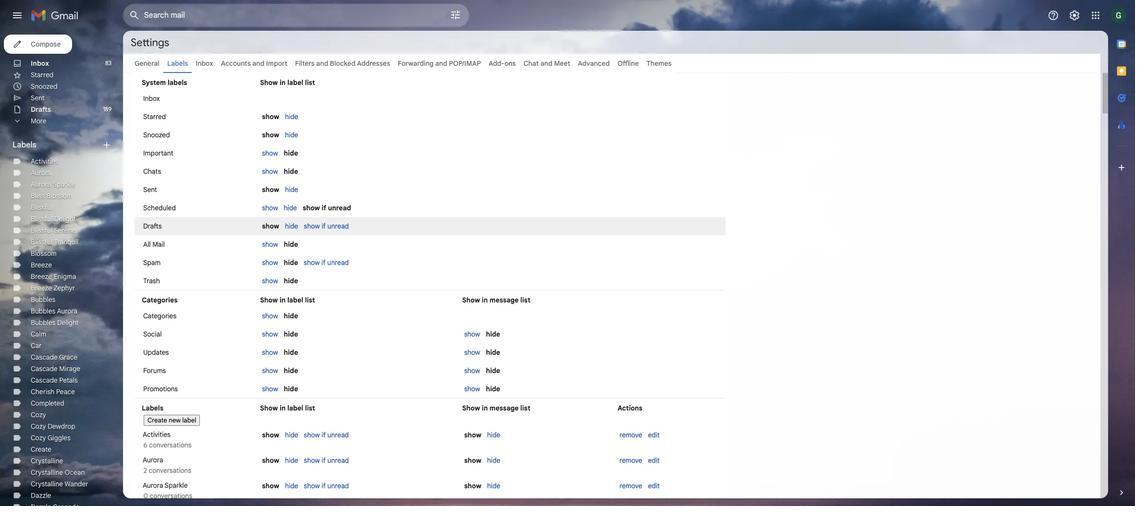 Task type: describe. For each thing, give the bounding box(es) containing it.
social
[[143, 330, 162, 339]]

more
[[31, 117, 46, 125]]

show link for chats
[[262, 167, 278, 176]]

snoozed link
[[31, 82, 58, 91]]

cozy for cozy link
[[31, 411, 46, 420]]

dewdrop
[[48, 423, 75, 431]]

show link for forums
[[262, 367, 278, 376]]

show if unread for aurora 2 conversations's the show if unread link
[[304, 457, 349, 465]]

sent inside labels navigation
[[31, 94, 45, 102]]

bubbles aurora link
[[31, 307, 77, 316]]

blossom link
[[31, 250, 57, 258]]

labels for labels link
[[167, 59, 188, 68]]

show link for updates
[[262, 349, 278, 357]]

drafts inside labels navigation
[[31, 105, 51, 114]]

aurora for aurora
[[31, 169, 51, 177]]

and for accounts
[[253, 59, 265, 68]]

ocean
[[65, 469, 85, 477]]

dazzle
[[31, 492, 51, 501]]

promotions
[[143, 385, 178, 394]]

petals
[[59, 376, 78, 385]]

general
[[135, 59, 160, 68]]

add-ons
[[489, 59, 516, 68]]

all
[[143, 240, 151, 249]]

blissful for blissful delight
[[31, 215, 53, 224]]

chat
[[524, 59, 539, 68]]

aurora sparkle 0 conversations
[[142, 482, 192, 501]]

show link for scheduled
[[262, 204, 278, 213]]

label for categories
[[287, 296, 303, 305]]

inbox for 2nd inbox link from left
[[196, 59, 213, 68]]

grace
[[59, 353, 77, 362]]

show if unread link for activities 6 conversations
[[304, 431, 349, 440]]

show in message list for labels
[[462, 404, 531, 413]]

car link
[[31, 342, 42, 351]]

crystalline ocean link
[[31, 469, 85, 477]]

create link
[[31, 446, 51, 454]]

actions
[[618, 404, 643, 413]]

cozy for cozy giggles
[[31, 434, 46, 443]]

activities for activities 6 conversations
[[143, 431, 171, 439]]

settings
[[131, 36, 169, 49]]

conversations for aurora
[[149, 467, 191, 476]]

0 vertical spatial categories
[[142, 296, 178, 305]]

important
[[143, 149, 173, 158]]

show link for social
[[262, 330, 278, 339]]

advanced
[[578, 59, 610, 68]]

system labels
[[142, 78, 187, 87]]

remove link for activities 6 conversations
[[620, 431, 643, 440]]

enigma
[[54, 273, 76, 281]]

sparkle for aurora sparkle
[[53, 180, 76, 189]]

new
[[169, 417, 181, 425]]

compose button
[[4, 35, 72, 54]]

chat and meet link
[[524, 59, 571, 68]]

breeze enigma
[[31, 273, 76, 281]]

create new label button
[[144, 415, 200, 426]]

cozy giggles
[[31, 434, 71, 443]]

breeze for breeze zephyr
[[31, 284, 52, 293]]

blissful tranquil link
[[31, 238, 78, 247]]

chat and meet
[[524, 59, 571, 68]]

2
[[144, 467, 147, 476]]

accounts and import
[[221, 59, 288, 68]]

starred inside labels navigation
[[31, 71, 53, 79]]

0
[[144, 492, 148, 501]]

bliss blossom link
[[31, 192, 72, 200]]

breeze for breeze link
[[31, 261, 52, 270]]

all mail
[[143, 240, 165, 249]]

cascade grace
[[31, 353, 77, 362]]

pop/imap
[[449, 59, 481, 68]]

show link for trash
[[262, 277, 278, 286]]

crystalline wander link
[[31, 480, 88, 489]]

activities for activities
[[31, 157, 59, 166]]

show if unread for aurora sparkle 0 conversations's the show if unread link
[[304, 482, 349, 491]]

bubbles delight
[[31, 319, 79, 327]]

list for categories
[[305, 296, 315, 305]]

cascade grace link
[[31, 353, 77, 362]]

forwarding
[[398, 59, 434, 68]]

forums
[[143, 367, 166, 376]]

aurora for aurora sparkle 0 conversations
[[143, 482, 163, 490]]

blissful for blissful serene
[[31, 226, 53, 235]]

main menu image
[[12, 10, 23, 21]]

offline link
[[618, 59, 639, 68]]

mirage
[[59, 365, 80, 374]]

serene
[[54, 226, 76, 235]]

breeze for breeze enigma
[[31, 273, 52, 281]]

aurora for aurora sparkle
[[31, 180, 51, 189]]

bubbles for delight
[[31, 319, 56, 327]]

2 if from the top
[[322, 222, 326, 231]]

aurora link
[[31, 169, 51, 177]]

bubbles aurora
[[31, 307, 77, 316]]

1 horizontal spatial inbox
[[143, 94, 160, 103]]

blissful delight
[[31, 215, 76, 224]]

labels navigation
[[0, 31, 123, 507]]

meet
[[554, 59, 571, 68]]

in for labels
[[280, 404, 286, 413]]

completed link
[[31, 400, 64, 408]]

accounts and import link
[[221, 59, 288, 68]]

cherish
[[31, 388, 54, 397]]

breeze zephyr
[[31, 284, 75, 293]]

labels
[[168, 78, 187, 87]]

cascade mirage link
[[31, 365, 80, 374]]

blissful link
[[31, 203, 53, 212]]

bliss
[[31, 192, 45, 200]]

car
[[31, 342, 42, 351]]

show if unread link for aurora sparkle 0 conversations
[[304, 482, 349, 491]]

2 inbox link from the left
[[196, 59, 213, 68]]

addresses
[[357, 59, 390, 68]]

breeze zephyr link
[[31, 284, 75, 293]]

wander
[[65, 480, 88, 489]]

remove link for aurora sparkle 0 conversations
[[620, 482, 643, 491]]

and for chat
[[541, 59, 553, 68]]

ons
[[505, 59, 516, 68]]

bliss blossom
[[31, 192, 72, 200]]

cascade petals link
[[31, 376, 78, 385]]

4 if from the top
[[322, 431, 326, 440]]

mail
[[152, 240, 165, 249]]

offline
[[618, 59, 639, 68]]

message for labels
[[490, 404, 519, 413]]

filters
[[295, 59, 315, 68]]

1 horizontal spatial drafts
[[143, 222, 162, 231]]

advanced search options image
[[446, 5, 465, 25]]

zephyr
[[54, 284, 75, 293]]

create for create new label
[[148, 417, 167, 425]]

breeze enigma link
[[31, 273, 76, 281]]

edit link for activities 6 conversations
[[648, 431, 660, 440]]

show in label list for labels
[[260, 404, 315, 413]]

create for create
[[31, 446, 51, 454]]

5 if from the top
[[322, 457, 326, 465]]



Task type: vqa. For each thing, say whether or not it's contained in the screenshot.
show
yes



Task type: locate. For each thing, give the bounding box(es) containing it.
1 edit link from the top
[[648, 431, 660, 440]]

themes link
[[647, 59, 672, 68]]

create left new
[[148, 417, 167, 425]]

activities up '6'
[[143, 431, 171, 439]]

2 blissful from the top
[[31, 215, 53, 224]]

blossom down the aurora sparkle "link"
[[46, 192, 72, 200]]

compose
[[31, 40, 61, 49]]

crystalline down the crystalline link
[[31, 469, 63, 477]]

label for labels
[[287, 404, 303, 413]]

1 remove link from the top
[[620, 431, 643, 440]]

2 vertical spatial remove link
[[620, 482, 643, 491]]

aurora down aurora link
[[31, 180, 51, 189]]

cozy down completed
[[31, 411, 46, 420]]

1 crystalline from the top
[[31, 457, 63, 466]]

inbox for second inbox link from the right
[[31, 59, 49, 68]]

label inside button
[[182, 417, 196, 425]]

show link for spam
[[262, 259, 278, 267]]

0 horizontal spatial starred
[[31, 71, 53, 79]]

show in label list
[[260, 78, 315, 87], [260, 296, 315, 305], [260, 404, 315, 413]]

list for labels
[[305, 404, 315, 413]]

blissful down bliss
[[31, 203, 53, 212]]

cascade down cascade grace
[[31, 365, 58, 374]]

aurora inside aurora 2 conversations
[[143, 456, 163, 465]]

aurora up bubbles delight
[[57, 307, 77, 316]]

0 horizontal spatial create
[[31, 446, 51, 454]]

cascade up cherish
[[31, 376, 58, 385]]

1 horizontal spatial sparkle
[[165, 482, 188, 490]]

list for system labels
[[305, 78, 315, 87]]

accounts
[[221, 59, 251, 68]]

support image
[[1048, 10, 1060, 21]]

Search mail text field
[[144, 11, 423, 20]]

labels up the activities link
[[13, 140, 36, 150]]

1 vertical spatial create
[[31, 446, 51, 454]]

bubbles down the breeze zephyr
[[31, 296, 56, 304]]

1 vertical spatial activities
[[143, 431, 171, 439]]

remove link
[[620, 431, 643, 440], [620, 457, 643, 465], [620, 482, 643, 491]]

1 vertical spatial snoozed
[[143, 131, 170, 139]]

show if unread for the show if unread link for activities 6 conversations
[[304, 431, 349, 440]]

6 if from the top
[[322, 482, 326, 491]]

2 show if unread link from the top
[[304, 259, 349, 267]]

conversations inside activities 6 conversations
[[149, 441, 192, 450]]

cascade
[[31, 353, 58, 362], [31, 365, 58, 374], [31, 376, 58, 385]]

conversations inside aurora 2 conversations
[[149, 467, 191, 476]]

show if unread for 2nd the show if unread link
[[304, 259, 349, 267]]

1 blissful from the top
[[31, 203, 53, 212]]

0 horizontal spatial drafts
[[31, 105, 51, 114]]

1 vertical spatial crystalline
[[31, 469, 63, 477]]

aurora up 0
[[143, 482, 163, 490]]

0 vertical spatial delight
[[54, 215, 76, 224]]

2 vertical spatial cozy
[[31, 434, 46, 443]]

remove for activities 6 conversations
[[620, 431, 643, 440]]

cozy down cozy link
[[31, 423, 46, 431]]

scheduled
[[143, 204, 176, 213]]

1 show in label list from the top
[[260, 78, 315, 87]]

1 vertical spatial edit link
[[648, 457, 660, 465]]

blocked
[[330, 59, 356, 68]]

aurora up 2
[[143, 456, 163, 465]]

0 vertical spatial show in label list
[[260, 78, 315, 87]]

activities inside activities 6 conversations
[[143, 431, 171, 439]]

aurora for aurora 2 conversations
[[143, 456, 163, 465]]

show if unread
[[303, 204, 351, 213], [304, 222, 349, 231], [304, 259, 349, 267], [304, 431, 349, 440], [304, 457, 349, 465], [304, 482, 349, 491]]

3 cozy from the top
[[31, 434, 46, 443]]

blissful serene
[[31, 226, 76, 235]]

starred link
[[31, 71, 53, 79]]

gmail image
[[31, 6, 83, 25]]

drafts up more
[[31, 105, 51, 114]]

0 horizontal spatial labels
[[13, 140, 36, 150]]

cascade for cascade mirage
[[31, 365, 58, 374]]

3 show in label list from the top
[[260, 404, 315, 413]]

1 horizontal spatial snoozed
[[143, 131, 170, 139]]

2 vertical spatial edit
[[648, 482, 660, 491]]

0 vertical spatial snoozed
[[31, 82, 58, 91]]

1 vertical spatial remove link
[[620, 457, 643, 465]]

breeze down breeze link
[[31, 273, 52, 281]]

blissful for the blissful link
[[31, 203, 53, 212]]

cozy
[[31, 411, 46, 420], [31, 423, 46, 431], [31, 434, 46, 443]]

1 vertical spatial edit
[[648, 457, 660, 465]]

hide
[[285, 113, 298, 121], [285, 131, 298, 139], [284, 149, 298, 158], [284, 167, 298, 176], [285, 186, 298, 194], [284, 204, 297, 213], [285, 222, 298, 231], [284, 240, 298, 249], [284, 259, 298, 267], [284, 277, 298, 286], [284, 312, 298, 321], [284, 330, 298, 339], [486, 330, 500, 339], [284, 349, 298, 357], [486, 349, 500, 357], [284, 367, 298, 376], [486, 367, 500, 376], [284, 385, 298, 394], [486, 385, 500, 394], [285, 431, 298, 440], [487, 431, 501, 440], [285, 457, 298, 465], [487, 457, 501, 465], [285, 482, 298, 491], [487, 482, 501, 491]]

0 vertical spatial remove
[[620, 431, 643, 440]]

bubbles down bubbles link on the left bottom of page
[[31, 307, 56, 316]]

categories
[[142, 296, 178, 305], [143, 312, 177, 321]]

cozy dewdrop link
[[31, 423, 75, 431]]

3 show if unread link from the top
[[304, 431, 349, 440]]

83
[[105, 60, 112, 67]]

dazzle link
[[31, 492, 51, 501]]

calm
[[31, 330, 46, 339]]

snoozed inside labels navigation
[[31, 82, 58, 91]]

inbox link right labels link
[[196, 59, 213, 68]]

show link for important
[[262, 149, 278, 158]]

sent
[[31, 94, 45, 102], [143, 186, 157, 194]]

0 horizontal spatial inbox link
[[31, 59, 49, 68]]

cascade for cascade petals
[[31, 376, 58, 385]]

activities 6 conversations
[[142, 431, 192, 450]]

in for categories
[[280, 296, 286, 305]]

conversations inside aurora sparkle 0 conversations
[[150, 492, 192, 501]]

crystalline wander
[[31, 480, 88, 489]]

1 vertical spatial show in label list
[[260, 296, 315, 305]]

3 blissful from the top
[[31, 226, 53, 235]]

bubbles link
[[31, 296, 56, 304]]

search mail image
[[126, 7, 143, 24]]

1 inbox link from the left
[[31, 59, 49, 68]]

cascade mirage
[[31, 365, 80, 374]]

snoozed
[[31, 82, 58, 91], [143, 131, 170, 139]]

calm link
[[31, 330, 46, 339]]

1 vertical spatial remove
[[620, 457, 643, 465]]

2 vertical spatial show in label list
[[260, 404, 315, 413]]

breeze link
[[31, 261, 52, 270]]

settings image
[[1069, 10, 1081, 21]]

create new label
[[148, 417, 196, 425]]

edit link for aurora sparkle 0 conversations
[[648, 482, 660, 491]]

labels up labels
[[167, 59, 188, 68]]

0 vertical spatial sparkle
[[53, 180, 76, 189]]

0 vertical spatial labels
[[167, 59, 188, 68]]

labels link
[[167, 59, 188, 68]]

conversations up aurora sparkle 0 conversations
[[149, 467, 191, 476]]

edit for aurora 2 conversations
[[648, 457, 660, 465]]

1 horizontal spatial sent
[[143, 186, 157, 194]]

1 cozy from the top
[[31, 411, 46, 420]]

cozy link
[[31, 411, 46, 420]]

show if unread link
[[304, 222, 349, 231], [304, 259, 349, 267], [304, 431, 349, 440], [304, 457, 349, 465], [304, 482, 349, 491]]

conversations up aurora 2 conversations
[[149, 441, 192, 450]]

1 cascade from the top
[[31, 353, 58, 362]]

drafts
[[31, 105, 51, 114], [143, 222, 162, 231]]

1 vertical spatial breeze
[[31, 273, 52, 281]]

0 horizontal spatial inbox
[[31, 59, 49, 68]]

sent link
[[31, 94, 45, 102]]

3 edit from the top
[[648, 482, 660, 491]]

delight for blissful delight
[[54, 215, 76, 224]]

0 vertical spatial bubbles
[[31, 296, 56, 304]]

3 cascade from the top
[[31, 376, 58, 385]]

blissful down the blissful link
[[31, 215, 53, 224]]

2 remove from the top
[[620, 457, 643, 465]]

delight for bubbles delight
[[57, 319, 79, 327]]

themes
[[647, 59, 672, 68]]

1 remove from the top
[[620, 431, 643, 440]]

189
[[103, 106, 112, 113]]

bubbles delight link
[[31, 319, 79, 327]]

create inside labels navigation
[[31, 446, 51, 454]]

sent up drafts link
[[31, 94, 45, 102]]

1 vertical spatial labels
[[13, 140, 36, 150]]

general link
[[135, 59, 160, 68]]

labels down promotions
[[142, 404, 163, 413]]

crystalline link
[[31, 457, 63, 466]]

show for system labels
[[260, 78, 278, 87]]

1 edit from the top
[[648, 431, 660, 440]]

1 horizontal spatial starred
[[143, 113, 166, 121]]

peace
[[56, 388, 75, 397]]

inbox down system on the top of the page
[[143, 94, 160, 103]]

activities inside labels navigation
[[31, 157, 59, 166]]

remove for aurora 2 conversations
[[620, 457, 643, 465]]

blossom up breeze link
[[31, 250, 57, 258]]

label for system labels
[[287, 78, 303, 87]]

0 vertical spatial edit
[[648, 431, 660, 440]]

edit for aurora sparkle 0 conversations
[[648, 482, 660, 491]]

cozy for cozy dewdrop
[[31, 423, 46, 431]]

and left pop/imap
[[436, 59, 448, 68]]

crystalline for wander
[[31, 480, 63, 489]]

cozy dewdrop
[[31, 423, 75, 431]]

tab list
[[1109, 31, 1136, 472]]

sparkle
[[53, 180, 76, 189], [165, 482, 188, 490]]

blissful tranquil
[[31, 238, 78, 247]]

show link for all mail
[[262, 240, 278, 249]]

3 breeze from the top
[[31, 284, 52, 293]]

sparkle for aurora sparkle 0 conversations
[[165, 482, 188, 490]]

activities
[[31, 157, 59, 166], [143, 431, 171, 439]]

0 vertical spatial drafts
[[31, 105, 51, 114]]

2 bubbles from the top
[[31, 307, 56, 316]]

delight down bubbles aurora
[[57, 319, 79, 327]]

labels heading
[[13, 140, 102, 150]]

aurora down the activities link
[[31, 169, 51, 177]]

updates
[[143, 349, 169, 357]]

system
[[142, 78, 166, 87]]

blissful up blossom link
[[31, 238, 53, 247]]

2 edit from the top
[[648, 457, 660, 465]]

sparkle up bliss blossom link
[[53, 180, 76, 189]]

3 remove from the top
[[620, 482, 643, 491]]

3 edit link from the top
[[648, 482, 660, 491]]

1 vertical spatial message
[[490, 404, 519, 413]]

1 show in message list from the top
[[462, 296, 531, 305]]

2 cozy from the top
[[31, 423, 46, 431]]

and for filters
[[316, 59, 328, 68]]

and right filters
[[316, 59, 328, 68]]

2 show in label list from the top
[[260, 296, 315, 305]]

1 message from the top
[[490, 296, 519, 305]]

0 vertical spatial blossom
[[46, 192, 72, 200]]

activities up aurora link
[[31, 157, 59, 166]]

snoozed down 'starred' link
[[31, 82, 58, 91]]

1 vertical spatial categories
[[143, 312, 177, 321]]

None search field
[[123, 4, 469, 27]]

2 vertical spatial conversations
[[150, 492, 192, 501]]

show for labels
[[260, 404, 278, 413]]

0 vertical spatial crystalline
[[31, 457, 63, 466]]

conversations
[[149, 441, 192, 450], [149, 467, 191, 476], [150, 492, 192, 501]]

2 show in message list from the top
[[462, 404, 531, 413]]

blossom
[[46, 192, 72, 200], [31, 250, 57, 258]]

1 horizontal spatial labels
[[142, 404, 163, 413]]

cherish peace
[[31, 388, 75, 397]]

0 horizontal spatial sparkle
[[53, 180, 76, 189]]

breeze up bubbles link on the left bottom of page
[[31, 284, 52, 293]]

cozy up create link on the bottom of page
[[31, 434, 46, 443]]

forwarding and pop/imap link
[[398, 59, 481, 68]]

1 breeze from the top
[[31, 261, 52, 270]]

tranquil
[[54, 238, 78, 247]]

3 and from the left
[[436, 59, 448, 68]]

0 vertical spatial starred
[[31, 71, 53, 79]]

delight up serene
[[54, 215, 76, 224]]

6
[[144, 441, 147, 450]]

1 vertical spatial cascade
[[31, 365, 58, 374]]

2 vertical spatial remove
[[620, 482, 643, 491]]

0 horizontal spatial activities
[[31, 157, 59, 166]]

breeze
[[31, 261, 52, 270], [31, 273, 52, 281], [31, 284, 52, 293]]

4 blissful from the top
[[31, 238, 53, 247]]

remove for aurora sparkle 0 conversations
[[620, 482, 643, 491]]

1 and from the left
[[253, 59, 265, 68]]

crystalline down create link on the bottom of page
[[31, 457, 63, 466]]

labels for labels heading
[[13, 140, 36, 150]]

inbox link up 'starred' link
[[31, 59, 49, 68]]

1 vertical spatial bubbles
[[31, 307, 56, 316]]

1 vertical spatial delight
[[57, 319, 79, 327]]

show link for categories
[[262, 312, 278, 321]]

sparkle inside aurora sparkle 0 conversations
[[165, 482, 188, 490]]

sent down chats
[[143, 186, 157, 194]]

4 show if unread link from the top
[[304, 457, 349, 465]]

drafts up all mail
[[143, 222, 162, 231]]

giggles
[[48, 434, 71, 443]]

1 if from the top
[[322, 204, 326, 213]]

0 vertical spatial create
[[148, 417, 167, 425]]

labels inside navigation
[[13, 140, 36, 150]]

add-ons link
[[489, 59, 516, 68]]

unread
[[328, 204, 351, 213], [328, 222, 349, 231], [327, 259, 349, 267], [328, 431, 349, 440], [328, 457, 349, 465], [328, 482, 349, 491]]

and for forwarding
[[436, 59, 448, 68]]

crystalline
[[31, 457, 63, 466], [31, 469, 63, 477], [31, 480, 63, 489]]

show link for promotions
[[262, 385, 278, 394]]

2 vertical spatial breeze
[[31, 284, 52, 293]]

blissful down "blissful delight" link
[[31, 226, 53, 235]]

message for categories
[[490, 296, 519, 305]]

1 show if unread link from the top
[[304, 222, 349, 231]]

show if unread for 5th the show if unread link from the bottom
[[304, 222, 349, 231]]

advanced link
[[578, 59, 610, 68]]

message
[[490, 296, 519, 305], [490, 404, 519, 413]]

1 horizontal spatial inbox link
[[196, 59, 213, 68]]

crystalline for ocean
[[31, 469, 63, 477]]

1 vertical spatial cozy
[[31, 423, 46, 431]]

4 and from the left
[[541, 59, 553, 68]]

edit for activities 6 conversations
[[648, 431, 660, 440]]

3 if from the top
[[322, 259, 326, 267]]

0 vertical spatial remove link
[[620, 431, 643, 440]]

inbox up 'starred' link
[[31, 59, 49, 68]]

inbox inside labels navigation
[[31, 59, 49, 68]]

2 horizontal spatial labels
[[167, 59, 188, 68]]

0 vertical spatial cozy
[[31, 411, 46, 420]]

0 vertical spatial breeze
[[31, 261, 52, 270]]

1 vertical spatial sent
[[143, 186, 157, 194]]

cherish peace link
[[31, 388, 75, 397]]

starred down system on the top of the page
[[143, 113, 166, 121]]

sparkle down aurora 2 conversations
[[165, 482, 188, 490]]

snoozed up important
[[143, 131, 170, 139]]

2 vertical spatial bubbles
[[31, 319, 56, 327]]

conversations for activities
[[149, 441, 192, 450]]

2 vertical spatial crystalline
[[31, 480, 63, 489]]

1 vertical spatial conversations
[[149, 467, 191, 476]]

cascade down car
[[31, 353, 58, 362]]

2 horizontal spatial inbox
[[196, 59, 213, 68]]

1 horizontal spatial activities
[[143, 431, 171, 439]]

inbox right labels link
[[196, 59, 213, 68]]

2 message from the top
[[490, 404, 519, 413]]

aurora inside aurora sparkle 0 conversations
[[143, 482, 163, 490]]

show
[[260, 78, 278, 87], [260, 296, 278, 305], [462, 296, 480, 305], [260, 404, 278, 413], [462, 404, 480, 413]]

bubbles up calm link
[[31, 319, 56, 327]]

cascade for cascade grace
[[31, 353, 58, 362]]

0 vertical spatial sent
[[31, 94, 45, 102]]

remove link for aurora 2 conversations
[[620, 457, 643, 465]]

create up the crystalline link
[[31, 446, 51, 454]]

breeze down blossom link
[[31, 261, 52, 270]]

crystalline up dazzle
[[31, 480, 63, 489]]

and left import
[[253, 59, 265, 68]]

1 vertical spatial show in message list
[[462, 404, 531, 413]]

2 vertical spatial cascade
[[31, 376, 58, 385]]

0 vertical spatial show in message list
[[462, 296, 531, 305]]

show in message list for categories
[[462, 296, 531, 305]]

spam
[[143, 259, 161, 267]]

0 vertical spatial cascade
[[31, 353, 58, 362]]

2 edit link from the top
[[648, 457, 660, 465]]

0 vertical spatial edit link
[[648, 431, 660, 440]]

show in label list for categories
[[260, 296, 315, 305]]

1 vertical spatial starred
[[143, 113, 166, 121]]

list
[[305, 78, 315, 87], [305, 296, 315, 305], [521, 296, 531, 305], [305, 404, 315, 413], [521, 404, 531, 413]]

blissful
[[31, 203, 53, 212], [31, 215, 53, 224], [31, 226, 53, 235], [31, 238, 53, 247]]

and right chat
[[541, 59, 553, 68]]

0 horizontal spatial sent
[[31, 94, 45, 102]]

3 bubbles from the top
[[31, 319, 56, 327]]

2 cascade from the top
[[31, 365, 58, 374]]

3 crystalline from the top
[[31, 480, 63, 489]]

bubbles for aurora
[[31, 307, 56, 316]]

3 remove link from the top
[[620, 482, 643, 491]]

0 vertical spatial activities
[[31, 157, 59, 166]]

create inside button
[[148, 417, 167, 425]]

blissful for blissful tranquil
[[31, 238, 53, 247]]

in for system labels
[[280, 78, 286, 87]]

bubbles
[[31, 296, 56, 304], [31, 307, 56, 316], [31, 319, 56, 327]]

2 remove link from the top
[[620, 457, 643, 465]]

edit link for aurora 2 conversations
[[648, 457, 660, 465]]

2 vertical spatial labels
[[142, 404, 163, 413]]

categories down trash
[[142, 296, 178, 305]]

show for categories
[[260, 296, 278, 305]]

aurora
[[31, 169, 51, 177], [31, 180, 51, 189], [57, 307, 77, 316], [143, 456, 163, 465], [143, 482, 163, 490]]

add-
[[489, 59, 505, 68]]

2 breeze from the top
[[31, 273, 52, 281]]

0 vertical spatial conversations
[[149, 441, 192, 450]]

1 vertical spatial blossom
[[31, 250, 57, 258]]

show if unread link for aurora 2 conversations
[[304, 457, 349, 465]]

0 vertical spatial message
[[490, 296, 519, 305]]

1 bubbles from the top
[[31, 296, 56, 304]]

show in label list for system labels
[[260, 78, 315, 87]]

5 show if unread link from the top
[[304, 482, 349, 491]]

0 horizontal spatial snoozed
[[31, 82, 58, 91]]

sparkle inside labels navigation
[[53, 180, 76, 189]]

2 vertical spatial edit link
[[648, 482, 660, 491]]

chats
[[143, 167, 161, 176]]

starred up the snoozed link
[[31, 71, 53, 79]]

forwarding and pop/imap
[[398, 59, 481, 68]]

filters and blocked addresses link
[[295, 59, 390, 68]]

1 horizontal spatial create
[[148, 417, 167, 425]]

categories up social
[[143, 312, 177, 321]]

1 vertical spatial drafts
[[143, 222, 162, 231]]

conversations right 0
[[150, 492, 192, 501]]

1 vertical spatial sparkle
[[165, 482, 188, 490]]

2 and from the left
[[316, 59, 328, 68]]

2 crystalline from the top
[[31, 469, 63, 477]]



